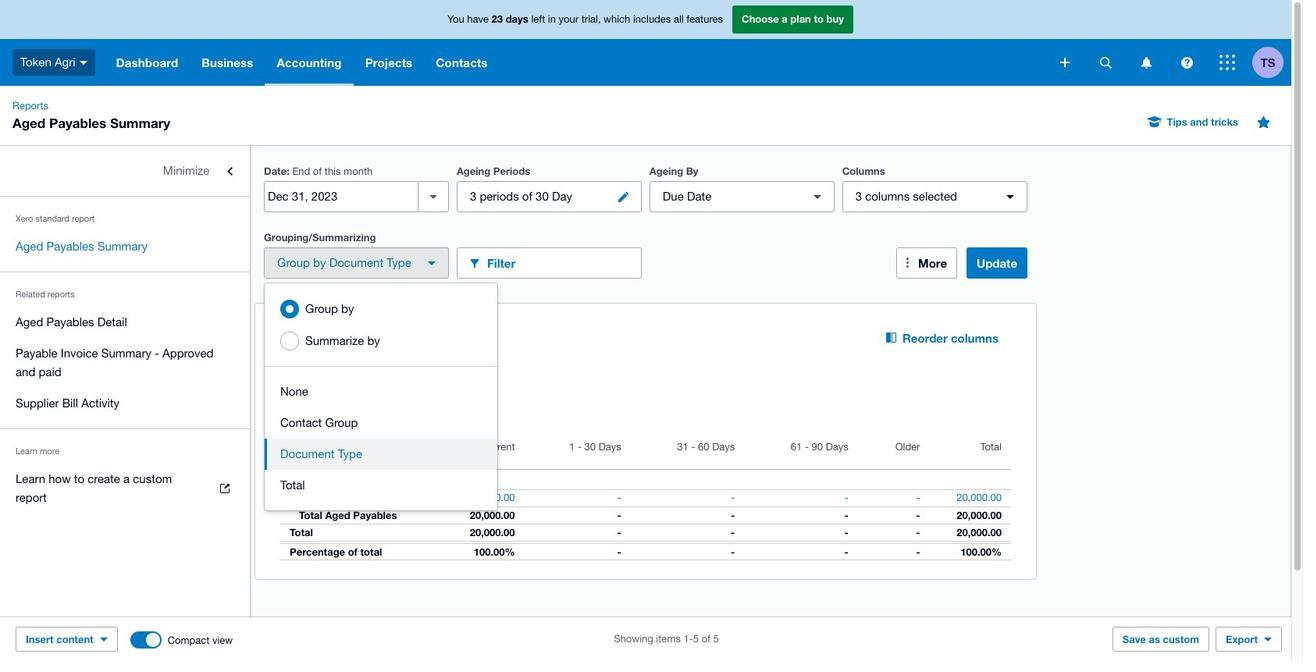 Task type: locate. For each thing, give the bounding box(es) containing it.
1 horizontal spatial 20,000.00 link
[[948, 491, 1012, 506]]

buy
[[827, 13, 844, 25]]

by up summarize by
[[341, 302, 354, 316]]

create
[[88, 473, 120, 486]]

payables up total
[[353, 509, 397, 522]]

2 days from the left
[[713, 441, 735, 453]]

5 right 1-
[[714, 634, 719, 645]]

by for group by
[[341, 302, 354, 316]]

aged down "xero"
[[16, 240, 43, 253]]

contact down none
[[280, 416, 322, 430]]

invoice
[[61, 347, 98, 360]]

summarize by
[[305, 334, 380, 348]]

type up aged payables
[[338, 448, 363, 461]]

total button right older
[[930, 432, 1012, 469]]

0 horizontal spatial 20,000.00 link
[[461, 491, 525, 506]]

1 vertical spatial document
[[280, 448, 335, 461]]

0 vertical spatial total button
[[930, 432, 1012, 469]]

approved
[[163, 347, 214, 360]]

a left the plan
[[782, 13, 788, 25]]

total
[[361, 546, 382, 559]]

banner
[[0, 0, 1292, 86]]

30
[[536, 190, 549, 203], [585, 441, 596, 453]]

custom right create
[[133, 473, 172, 486]]

- link down 1 - 30 days
[[608, 491, 631, 506]]

contact group
[[280, 416, 358, 430]]

report up aged payables summary
[[72, 214, 95, 223]]

2023
[[388, 384, 414, 398]]

2 horizontal spatial ageing
[[650, 165, 684, 177]]

ageing inside token agri as of december 31, 2023 ageing by due date
[[280, 403, 317, 416]]

supplier
[[16, 397, 59, 410]]

30 inside report output element
[[585, 441, 596, 453]]

current button
[[441, 432, 525, 469]]

aged payables summary link
[[0, 231, 250, 262]]

aged down reports link
[[12, 115, 45, 131]]

1 vertical spatial summary
[[97, 240, 148, 253]]

a
[[782, 13, 788, 25], [123, 473, 130, 486]]

days for 1 - 30 days
[[599, 441, 622, 453]]

summary down 'minimize' button
[[97, 240, 148, 253]]

remove from favorites image
[[1248, 106, 1280, 137]]

3 left the periods
[[470, 190, 477, 203]]

1 vertical spatial date
[[687, 190, 712, 203]]

date right due
[[687, 190, 712, 203]]

1 horizontal spatial 30
[[585, 441, 596, 453]]

1 vertical spatial 30
[[585, 441, 596, 453]]

0 vertical spatial date
[[264, 165, 287, 177]]

choose a plan to buy
[[742, 13, 844, 25]]

1 vertical spatial a
[[123, 473, 130, 486]]

Report title field
[[276, 323, 849, 359]]

agri for token agri as of december 31, 2023 ageing by due date
[[315, 366, 336, 379]]

1 horizontal spatial and
[[1191, 116, 1209, 128]]

- link down 61 - 90 days
[[836, 491, 858, 506]]

1 horizontal spatial date
[[687, 190, 712, 203]]

1 horizontal spatial ageing
[[457, 165, 491, 177]]

columns for reorder
[[951, 331, 999, 345]]

1 horizontal spatial custom
[[1164, 634, 1200, 646]]

1 vertical spatial report
[[16, 491, 47, 505]]

date left end
[[264, 165, 287, 177]]

reorder columns
[[903, 331, 999, 345]]

group containing group by
[[265, 284, 498, 511]]

1 horizontal spatial report
[[72, 214, 95, 223]]

token inside token agri as of december 31, 2023 ageing by due date
[[280, 366, 311, 379]]

aged payables detail
[[16, 316, 127, 329]]

contact group button
[[265, 408, 498, 439]]

list box
[[265, 284, 498, 511]]

insert content button
[[16, 627, 118, 652]]

document down contact group
[[280, 448, 335, 461]]

report inside learn how to create a custom report
[[16, 491, 47, 505]]

0 horizontal spatial 3
[[470, 190, 477, 203]]

summary inside payable invoice summary - approved and paid
[[101, 347, 152, 360]]

- link down 31 - 60 days
[[722, 491, 745, 506]]

agri up the december
[[315, 366, 336, 379]]

0 horizontal spatial to
[[74, 473, 84, 486]]

aged down related
[[16, 316, 43, 329]]

to left buy
[[814, 13, 824, 25]]

31
[[678, 441, 689, 453]]

of
[[313, 166, 322, 177], [522, 190, 533, 203], [297, 384, 307, 398], [348, 546, 358, 559], [702, 634, 711, 645]]

0 vertical spatial custom
[[133, 473, 172, 486]]

a right create
[[123, 473, 130, 486]]

ageing
[[457, 165, 491, 177], [650, 165, 684, 177], [280, 403, 317, 416]]

3 - link from the left
[[836, 491, 858, 506]]

of left this in the left top of the page
[[313, 166, 322, 177]]

0 horizontal spatial days
[[599, 441, 622, 453]]

plan
[[791, 13, 812, 25]]

1 horizontal spatial to
[[814, 13, 824, 25]]

3
[[470, 190, 477, 203], [856, 190, 862, 203]]

save as custom button
[[1113, 627, 1210, 652]]

0 horizontal spatial columns
[[866, 190, 910, 203]]

0 vertical spatial a
[[782, 13, 788, 25]]

Select end date field
[[265, 182, 418, 212]]

date : end of this month
[[264, 165, 373, 177]]

token for token agri as of december 31, 2023 ageing by due date
[[280, 366, 311, 379]]

30 left "day"
[[536, 190, 549, 203]]

and
[[1191, 116, 1209, 128], [16, 366, 35, 379]]

summary down the aged payables detail "link"
[[101, 347, 152, 360]]

aged up costco link
[[290, 473, 319, 487]]

banner containing ts
[[0, 0, 1292, 86]]

agri inside popup button
[[55, 55, 75, 69]]

0 vertical spatial group
[[277, 256, 310, 270]]

of inside token agri as of december 31, 2023 ageing by due date
[[297, 384, 307, 398]]

2 20,000.00 link from the left
[[948, 491, 1012, 506]]

0 horizontal spatial and
[[16, 366, 35, 379]]

0 vertical spatial contact
[[280, 416, 322, 430]]

custom
[[133, 473, 172, 486], [1164, 634, 1200, 646]]

1 vertical spatial columns
[[951, 331, 999, 345]]

days right 1
[[599, 441, 622, 453]]

payable
[[16, 347, 58, 360]]

1 vertical spatial and
[[16, 366, 35, 379]]

1 vertical spatial agri
[[315, 366, 336, 379]]

learn down learn more
[[16, 473, 45, 486]]

aged inside "link"
[[16, 316, 43, 329]]

0 horizontal spatial ageing
[[280, 403, 317, 416]]

1 vertical spatial token
[[280, 366, 311, 379]]

by down grouping/summarizing
[[313, 256, 326, 270]]

learn left more
[[16, 447, 37, 456]]

3 down columns
[[856, 190, 862, 203]]

2 3 from the left
[[856, 190, 862, 203]]

payables inside "link"
[[46, 316, 94, 329]]

aged for aged payables summary
[[16, 240, 43, 253]]

by down group by button at left top
[[368, 334, 380, 348]]

1 horizontal spatial days
[[713, 441, 735, 453]]

group left 'date'
[[325, 416, 358, 430]]

aged payables summary
[[16, 240, 148, 253]]

to
[[814, 13, 824, 25], [74, 473, 84, 486]]

0 vertical spatial agri
[[55, 55, 75, 69]]

date inside popup button
[[687, 190, 712, 203]]

older button
[[858, 432, 930, 469]]

you have 23 days left in your trial, which includes all features
[[448, 13, 723, 25]]

learn for learn more
[[16, 447, 37, 456]]

3 days from the left
[[826, 441, 849, 453]]

by inside token agri as of december 31, 2023 ageing by due date
[[320, 403, 333, 416]]

0 horizontal spatial type
[[338, 448, 363, 461]]

1 - link from the left
[[608, 491, 631, 506]]

token agri
[[20, 55, 75, 69]]

and right tips
[[1191, 116, 1209, 128]]

payables down contact button
[[322, 473, 373, 487]]

0 vertical spatial learn
[[16, 447, 37, 456]]

0 horizontal spatial token
[[20, 55, 51, 69]]

1 horizontal spatial 5
[[714, 634, 719, 645]]

0 vertical spatial token
[[20, 55, 51, 69]]

1 100.00% from the left
[[474, 546, 515, 559]]

group inside popup button
[[277, 256, 310, 270]]

by inside popup button
[[313, 256, 326, 270]]

0 horizontal spatial agri
[[55, 55, 75, 69]]

agri inside token agri as of december 31, 2023 ageing by due date
[[315, 366, 336, 379]]

columns for 3
[[866, 190, 910, 203]]

contact down contact group
[[290, 441, 326, 453]]

1 horizontal spatial columns
[[951, 331, 999, 345]]

columns right reorder
[[951, 331, 999, 345]]

december
[[311, 384, 365, 398]]

agri up reports link
[[55, 55, 75, 69]]

payable invoice summary - approved and paid link
[[0, 338, 250, 388]]

token
[[20, 55, 51, 69], [280, 366, 311, 379]]

1 horizontal spatial 100.00%
[[961, 546, 1002, 559]]

0 vertical spatial to
[[814, 13, 824, 25]]

type inside button
[[338, 448, 363, 461]]

of right as
[[297, 384, 307, 398]]

0 horizontal spatial 30
[[536, 190, 549, 203]]

20,000.00 link
[[461, 491, 525, 506], [948, 491, 1012, 506]]

1 vertical spatial custom
[[1164, 634, 1200, 646]]

insert content
[[26, 634, 93, 646]]

0 vertical spatial type
[[387, 256, 411, 270]]

60
[[698, 441, 710, 453]]

1 - 30 days
[[570, 441, 622, 453]]

2 vertical spatial summary
[[101, 347, 152, 360]]

3 inside 3 periods of 30 day button
[[470, 190, 477, 203]]

of left total
[[348, 546, 358, 559]]

1 horizontal spatial agri
[[315, 366, 336, 379]]

of inside date : end of this month
[[313, 166, 322, 177]]

by left due
[[320, 403, 333, 416]]

related
[[16, 290, 45, 299]]

1 vertical spatial total button
[[265, 470, 498, 502]]

ageing down none
[[280, 403, 317, 416]]

token for token agri
[[20, 55, 51, 69]]

1 vertical spatial contact
[[290, 441, 326, 453]]

aged for aged payables detail
[[16, 316, 43, 329]]

token up none
[[280, 366, 311, 379]]

summary for payables
[[97, 240, 148, 253]]

30 right 1
[[585, 441, 596, 453]]

report down learn more
[[16, 491, 47, 505]]

1 vertical spatial type
[[338, 448, 363, 461]]

by for group by document type
[[313, 256, 326, 270]]

group up summarize
[[305, 302, 338, 316]]

and inside payable invoice summary - approved and paid
[[16, 366, 35, 379]]

of right the periods
[[522, 190, 533, 203]]

by inside button
[[341, 302, 354, 316]]

ageing up the periods
[[457, 165, 491, 177]]

by inside "button"
[[368, 334, 380, 348]]

1 horizontal spatial token
[[280, 366, 311, 379]]

more
[[40, 447, 59, 456]]

1-
[[684, 634, 694, 645]]

1 days from the left
[[599, 441, 622, 453]]

payables down reports
[[46, 316, 94, 329]]

2 learn from the top
[[16, 473, 45, 486]]

31 - 60 days button
[[631, 432, 745, 469]]

svg image
[[1100, 57, 1112, 68], [1142, 57, 1152, 68], [1182, 57, 1193, 68], [1061, 58, 1070, 67], [79, 61, 87, 65]]

columns down columns
[[866, 190, 910, 203]]

0 horizontal spatial 5
[[694, 634, 699, 645]]

0 vertical spatial document
[[329, 256, 384, 270]]

token inside popup button
[[20, 55, 51, 69]]

aged
[[12, 115, 45, 131], [16, 240, 43, 253], [16, 316, 43, 329], [290, 473, 319, 487], [325, 509, 351, 522]]

0 horizontal spatial total button
[[265, 470, 498, 502]]

by
[[313, 256, 326, 270], [341, 302, 354, 316], [368, 334, 380, 348], [320, 403, 333, 416]]

5 right items
[[694, 634, 699, 645]]

31 - 60 days
[[678, 441, 735, 453]]

tips
[[1167, 116, 1188, 128]]

group down grouping/summarizing
[[277, 256, 310, 270]]

learn inside learn how to create a custom report
[[16, 473, 45, 486]]

none button
[[265, 377, 498, 408]]

0 horizontal spatial custom
[[133, 473, 172, 486]]

:
[[287, 165, 290, 177]]

1 vertical spatial to
[[74, 473, 84, 486]]

0 vertical spatial and
[[1191, 116, 1209, 128]]

1 3 from the left
[[470, 190, 477, 203]]

group
[[265, 284, 498, 511]]

days right 60
[[713, 441, 735, 453]]

custom right as
[[1164, 634, 1200, 646]]

ageing by
[[650, 165, 699, 177]]

total button down contact button
[[265, 470, 498, 502]]

columns inside "button"
[[951, 331, 999, 345]]

type up group by button at left top
[[387, 256, 411, 270]]

group for group by document type
[[277, 256, 310, 270]]

days right 90
[[826, 441, 849, 453]]

aged inside aged payables summary link
[[16, 240, 43, 253]]

contact for contact
[[290, 441, 326, 453]]

1 horizontal spatial total button
[[930, 432, 1012, 469]]

days inside button
[[713, 441, 735, 453]]

token up reports
[[20, 55, 51, 69]]

total button
[[930, 432, 1012, 469], [265, 470, 498, 502]]

summary up 'minimize' button
[[110, 115, 170, 131]]

2 vertical spatial group
[[325, 416, 358, 430]]

1 horizontal spatial a
[[782, 13, 788, 25]]

and down payable
[[16, 366, 35, 379]]

0 vertical spatial columns
[[866, 190, 910, 203]]

2 horizontal spatial days
[[826, 441, 849, 453]]

1 learn from the top
[[16, 447, 37, 456]]

group inside contact group 'button'
[[325, 416, 358, 430]]

contact inside 'button'
[[280, 416, 322, 430]]

you
[[448, 13, 465, 25]]

4 - link from the left
[[907, 491, 930, 506]]

1 horizontal spatial 3
[[856, 190, 862, 203]]

1 vertical spatial group
[[305, 302, 338, 316]]

periods
[[480, 190, 519, 203]]

3 for 3 columns selected
[[856, 190, 862, 203]]

contact inside button
[[290, 441, 326, 453]]

20,000.00
[[470, 492, 515, 504], [957, 492, 1002, 504], [470, 509, 515, 522], [957, 509, 1002, 522], [470, 527, 515, 539], [957, 527, 1002, 539]]

group by document type
[[277, 256, 411, 270]]

current
[[481, 441, 515, 453]]

showing items 1-5 of 5
[[614, 634, 719, 645]]

0 horizontal spatial 100.00%
[[474, 546, 515, 559]]

total button for older
[[930, 432, 1012, 469]]

ageing left by
[[650, 165, 684, 177]]

none
[[280, 385, 308, 398]]

token agri button
[[0, 39, 104, 86]]

- link down older
[[907, 491, 930, 506]]

document down grouping/summarizing
[[329, 256, 384, 270]]

days for 61 - 90 days
[[826, 441, 849, 453]]

23
[[492, 13, 503, 25]]

100.00%
[[474, 546, 515, 559], [961, 546, 1002, 559]]

payables down reports link
[[49, 115, 106, 131]]

summary for invoice
[[101, 347, 152, 360]]

compact
[[168, 635, 210, 646]]

to right how
[[74, 473, 84, 486]]

end
[[292, 166, 310, 177]]

learn how to create a custom report link
[[0, 464, 250, 514]]

0 horizontal spatial a
[[123, 473, 130, 486]]

showing
[[614, 634, 654, 645]]

type inside popup button
[[387, 256, 411, 270]]

date
[[359, 403, 382, 416]]

choose
[[742, 13, 779, 25]]

payables down xero standard report
[[46, 240, 94, 253]]

group inside group by button
[[305, 302, 338, 316]]

1 horizontal spatial type
[[387, 256, 411, 270]]

0 horizontal spatial report
[[16, 491, 47, 505]]

1 vertical spatial learn
[[16, 473, 45, 486]]

how
[[49, 473, 71, 486]]

0 vertical spatial summary
[[110, 115, 170, 131]]

in
[[548, 13, 556, 25]]



Task type: describe. For each thing, give the bounding box(es) containing it.
2 - link from the left
[[722, 491, 745, 506]]

1
[[570, 441, 575, 453]]

more
[[919, 256, 948, 270]]

aged inside the reports aged payables summary
[[12, 115, 45, 131]]

custom inside learn how to create a custom report
[[133, 473, 172, 486]]

detail
[[97, 316, 127, 329]]

features
[[687, 13, 723, 25]]

61 - 90 days
[[791, 441, 849, 453]]

save as custom
[[1123, 634, 1200, 646]]

includes
[[633, 13, 671, 25]]

as
[[1150, 634, 1161, 646]]

which
[[604, 13, 631, 25]]

export
[[1227, 634, 1258, 646]]

as
[[280, 384, 294, 398]]

3 periods of 30 day
[[470, 190, 573, 203]]

- inside button
[[692, 441, 696, 453]]

have
[[467, 13, 489, 25]]

payables for aged payables summary
[[46, 240, 94, 253]]

a inside learn how to create a custom report
[[123, 473, 130, 486]]

your
[[559, 13, 579, 25]]

- inside payable invoice summary - approved and paid
[[155, 347, 159, 360]]

0 horizontal spatial date
[[264, 165, 287, 177]]

by
[[686, 165, 699, 177]]

ageing for ageing periods
[[457, 165, 491, 177]]

update
[[977, 256, 1018, 270]]

payables for aged payables detail
[[46, 316, 94, 329]]

days
[[506, 13, 529, 25]]

1 20,000.00 link from the left
[[461, 491, 525, 506]]

trial,
[[582, 13, 601, 25]]

learn how to create a custom report
[[16, 473, 172, 505]]

update button
[[967, 248, 1028, 279]]

2 100.00% from the left
[[961, 546, 1002, 559]]

of inside button
[[522, 190, 533, 203]]

agri for token agri
[[55, 55, 75, 69]]

xero standard report
[[16, 214, 95, 223]]

of right 1-
[[702, 634, 711, 645]]

filter button
[[457, 248, 642, 279]]

0 vertical spatial report
[[72, 214, 95, 223]]

61
[[791, 441, 803, 453]]

document type button
[[265, 439, 498, 470]]

due date
[[663, 190, 712, 203]]

by for summarize by
[[368, 334, 380, 348]]

xero
[[16, 214, 33, 223]]

svg image inside "token agri" popup button
[[79, 61, 87, 65]]

all
[[674, 13, 684, 25]]

total inside list box
[[280, 479, 305, 492]]

summary inside the reports aged payables summary
[[110, 115, 170, 131]]

1 5 from the left
[[694, 634, 699, 645]]

1 - 30 days button
[[525, 432, 631, 469]]

due date button
[[650, 181, 835, 212]]

export button
[[1216, 627, 1283, 652]]

tricks
[[1212, 116, 1239, 128]]

group by document type button
[[264, 248, 449, 279]]

percentage of total
[[290, 546, 382, 559]]

list box containing group by
[[265, 284, 498, 511]]

due
[[663, 190, 684, 203]]

aged down 'costco'
[[325, 509, 351, 522]]

group by
[[305, 302, 354, 316]]

dashboard link
[[104, 39, 190, 86]]

projects button
[[354, 39, 424, 86]]

bill
[[62, 397, 78, 410]]

aged payables detail link
[[0, 307, 250, 338]]

accounting button
[[265, 39, 354, 86]]

left
[[532, 13, 545, 25]]

columns
[[843, 165, 886, 177]]

days for 31 - 60 days
[[713, 441, 735, 453]]

payables inside the reports aged payables summary
[[49, 115, 106, 131]]

costco
[[299, 492, 332, 504]]

ts
[[1261, 55, 1276, 69]]

contacts button
[[424, 39, 500, 86]]

supplier bill activity
[[16, 397, 120, 410]]

related reports
[[16, 290, 75, 299]]

minimize button
[[0, 155, 250, 187]]

report output element
[[280, 432, 1012, 561]]

tips and tricks button
[[1139, 109, 1248, 134]]

aged payables
[[290, 473, 373, 487]]

3 for 3 periods of 30 day
[[470, 190, 477, 203]]

compact view
[[168, 635, 233, 646]]

insert
[[26, 634, 54, 646]]

summarize by button
[[265, 325, 498, 357]]

contact for contact group
[[280, 416, 322, 430]]

business button
[[190, 39, 265, 86]]

reports
[[47, 290, 75, 299]]

accounting
[[277, 55, 342, 70]]

list of convenience dates image
[[418, 181, 449, 212]]

ageing for ageing by
[[650, 165, 684, 177]]

2 5 from the left
[[714, 634, 719, 645]]

save
[[1123, 634, 1147, 646]]

61 - 90 days button
[[745, 432, 858, 469]]

svg image
[[1220, 55, 1236, 70]]

payables for aged payables
[[322, 473, 373, 487]]

document inside popup button
[[329, 256, 384, 270]]

learn for learn how to create a custom report
[[16, 473, 45, 486]]

of inside report output element
[[348, 546, 358, 559]]

group for group by
[[305, 302, 338, 316]]

total aged payables
[[299, 509, 397, 522]]

document inside button
[[280, 448, 335, 461]]

dashboard
[[116, 55, 178, 70]]

contacts
[[436, 55, 488, 70]]

ts button
[[1253, 39, 1292, 86]]

reorder
[[903, 331, 948, 345]]

activity
[[81, 397, 120, 410]]

periods
[[494, 165, 531, 177]]

0 vertical spatial 30
[[536, 190, 549, 203]]

due
[[336, 403, 356, 416]]

to inside banner
[[814, 13, 824, 25]]

3 columns selected
[[856, 190, 958, 203]]

aged for aged payables
[[290, 473, 319, 487]]

selected
[[913, 190, 958, 203]]

standard
[[36, 214, 69, 223]]

90
[[812, 441, 823, 453]]

tips and tricks
[[1167, 116, 1239, 128]]

reports
[[12, 100, 48, 112]]

token agri as of december 31, 2023 ageing by due date
[[280, 366, 414, 416]]

total button for document type
[[265, 470, 498, 502]]

to inside learn how to create a custom report
[[74, 473, 84, 486]]

minimize
[[163, 164, 210, 177]]

contact button
[[280, 432, 441, 469]]

custom inside 'button'
[[1164, 634, 1200, 646]]

and inside tips and tricks button
[[1191, 116, 1209, 128]]



Task type: vqa. For each thing, say whether or not it's contained in the screenshot.
Ageing Periods's Ageing
yes



